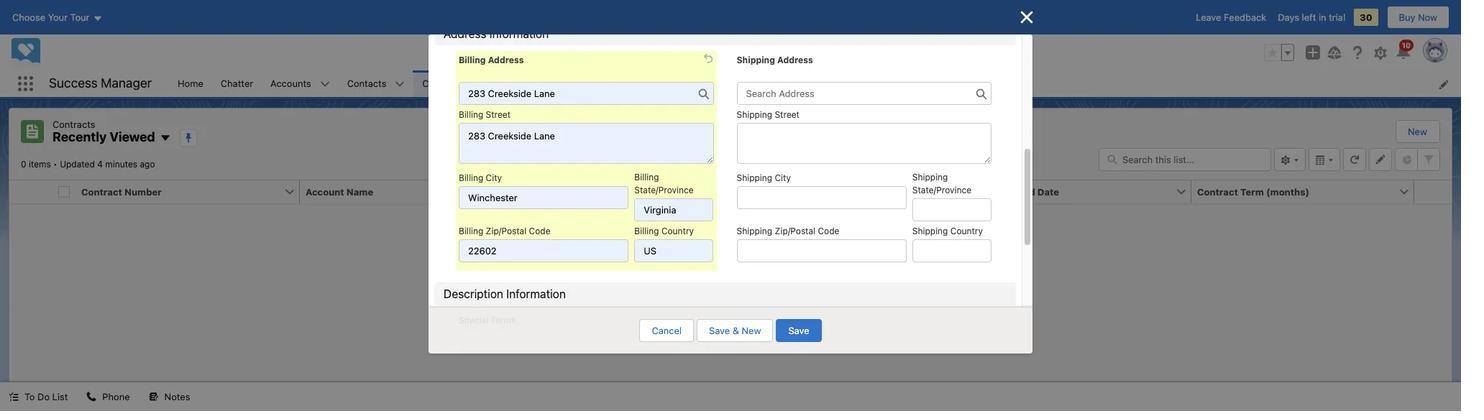 Task type: vqa. For each thing, say whether or not it's contained in the screenshot.
Your Account
no



Task type: locate. For each thing, give the bounding box(es) containing it.
0 horizontal spatial contracts
[[52, 119, 95, 130]]

street down shipping address
[[775, 109, 800, 120]]

text default image inside phone button
[[87, 392, 97, 402]]

1 vertical spatial new
[[742, 325, 761, 336]]

billing for billing state/province
[[634, 171, 659, 182]]

group
[[1264, 44, 1294, 61]]

0 vertical spatial information
[[489, 27, 549, 40]]

inverse image
[[1018, 9, 1035, 26]]

shipping
[[737, 54, 775, 65], [737, 109, 772, 120], [912, 171, 948, 182], [737, 172, 772, 183], [737, 225, 772, 236], [912, 225, 948, 236]]

text default image left notes
[[149, 392, 159, 402]]

0 horizontal spatial code
[[529, 225, 550, 236]]

days
[[1278, 12, 1299, 23]]

list item
[[567, 70, 696, 97]]

None search field
[[1099, 148, 1271, 171]]

information up terms
[[506, 287, 566, 300]]

zip/postal for billing
[[486, 225, 526, 236]]

1 vertical spatial information
[[506, 287, 566, 300]]

billing down billing city
[[459, 225, 483, 236]]

1 street from the left
[[486, 109, 511, 120]]

billing up the billing zip/postal code
[[459, 172, 483, 183]]

1 horizontal spatial save
[[788, 325, 809, 336]]

(months)
[[1266, 186, 1309, 197]]

1 horizontal spatial date
[[1037, 186, 1059, 197]]

1 zip/postal from the left
[[486, 225, 526, 236]]

information up billing address
[[489, 27, 549, 40]]

term
[[1240, 186, 1264, 197]]

list view controls image
[[1274, 148, 1306, 171]]

accounts link
[[262, 70, 320, 97]]

city up contract start date
[[775, 172, 791, 183]]

zip/postal up billing zip/postal code text field
[[486, 225, 526, 236]]

1 save from the left
[[709, 325, 730, 336]]

save down recently.
[[788, 325, 809, 336]]

save
[[709, 325, 730, 336], [788, 325, 809, 336]]

leave feedback link
[[1196, 12, 1266, 23]]

shipping inside shipping state/province
[[912, 171, 948, 182]]

2 vertical spatial contracts
[[741, 268, 784, 279]]

you
[[637, 268, 653, 279]]

information
[[489, 27, 549, 40], [506, 287, 566, 300]]

list
[[52, 391, 68, 403]]

contracts inside you haven't viewed any contracts recently. try switching list views.
[[741, 268, 784, 279]]

state/province up the shipping state/province text field
[[912, 184, 971, 195]]

2 country from the left
[[950, 225, 983, 236]]

0 vertical spatial text default image
[[679, 79, 689, 89]]

city
[[486, 172, 502, 183], [775, 172, 791, 183]]

shipping up any
[[737, 225, 772, 236]]

contract number element
[[75, 180, 308, 204]]

text default image
[[9, 392, 19, 402], [149, 392, 159, 402]]

2 contract from the left
[[751, 186, 792, 197]]

address for shipping
[[777, 54, 813, 65]]

1 horizontal spatial country
[[950, 225, 983, 236]]

&
[[732, 325, 739, 336]]

state/province up billing state/province text field
[[634, 184, 694, 195]]

Billing City text field
[[459, 186, 629, 209]]

contract end date element
[[969, 180, 1200, 204]]

1 horizontal spatial state/province
[[912, 184, 971, 195]]

leave feedback
[[1196, 12, 1266, 23]]

save button
[[776, 319, 822, 342]]

shipping for shipping state/province
[[912, 171, 948, 182]]

shipping country
[[912, 225, 983, 236]]

0 horizontal spatial save
[[709, 325, 730, 336]]

updated
[[60, 159, 95, 169]]

Billing Street text field
[[459, 123, 714, 164]]

views.
[[755, 282, 782, 293]]

text default image for notes
[[149, 392, 159, 402]]

0 horizontal spatial zip/postal
[[486, 225, 526, 236]]

contracts image
[[21, 120, 44, 143]]

0 horizontal spatial street
[[486, 109, 511, 120]]

1 horizontal spatial zip/postal
[[775, 225, 815, 236]]

country for shipping country
[[950, 225, 983, 236]]

contract left the term
[[1197, 186, 1238, 197]]

new inside new button
[[1408, 126, 1427, 137]]

save for save & new
[[709, 325, 730, 336]]

list item containing *
[[567, 70, 696, 97]]

status
[[637, 267, 824, 295]]

billing inside billing state/province
[[634, 171, 659, 182]]

viewed
[[110, 129, 155, 145]]

0 horizontal spatial text default image
[[87, 392, 97, 402]]

2 city from the left
[[775, 172, 791, 183]]

trial
[[1329, 12, 1345, 23]]

street
[[486, 109, 511, 120], [775, 109, 800, 120]]

date right start
[[820, 186, 842, 197]]

list containing home
[[169, 70, 1461, 97]]

text default image left phone
[[87, 392, 97, 402]]

new
[[1408, 126, 1427, 137], [742, 325, 761, 336]]

items
[[29, 159, 51, 169]]

status
[[528, 186, 559, 197]]

2 save from the left
[[788, 325, 809, 336]]

contracts up billing street
[[422, 77, 465, 89]]

street down calendar link
[[486, 109, 511, 120]]

1 vertical spatial text default image
[[87, 392, 97, 402]]

contract inside button
[[1197, 186, 1238, 197]]

shipping up the shipping state/province text field
[[912, 171, 948, 182]]

shipping down shipping address
[[737, 109, 772, 120]]

1 city from the left
[[486, 172, 502, 183]]

Search Address text field
[[737, 82, 992, 105]]

zip/postal up shipping zip/postal code text field
[[775, 225, 815, 236]]

0 vertical spatial new
[[1408, 126, 1427, 137]]

list
[[169, 70, 1461, 97]]

1 text default image from the left
[[9, 392, 19, 402]]

description information
[[444, 287, 566, 300]]

shipping for shipping zip/postal code
[[737, 225, 772, 236]]

recently.
[[787, 268, 824, 279]]

text default image
[[679, 79, 689, 89], [87, 392, 97, 402]]

new inside save & new button
[[742, 325, 761, 336]]

date right end
[[1037, 186, 1059, 197]]

state/province for shipping
[[912, 184, 971, 195]]

save & new button
[[697, 319, 773, 342]]

1 code from the left
[[529, 225, 550, 236]]

shipping address
[[737, 54, 813, 65]]

billing up billing state/province text field
[[634, 171, 659, 182]]

2 code from the left
[[818, 225, 839, 236]]

country up billing country text field
[[661, 225, 694, 236]]

1 horizontal spatial city
[[775, 172, 791, 183]]

1 horizontal spatial text default image
[[149, 392, 159, 402]]

minutes
[[105, 159, 137, 169]]

code up shipping zip/postal code text field
[[818, 225, 839, 236]]

status containing you haven't viewed any contracts recently.
[[637, 267, 824, 295]]

contacts
[[347, 77, 386, 89]]

cell
[[52, 180, 75, 204]]

0 horizontal spatial text default image
[[9, 392, 19, 402]]

text default image left to
[[9, 392, 19, 402]]

contracts up updated
[[52, 119, 95, 130]]

buy now button
[[1387, 6, 1450, 29]]

1 contract from the left
[[81, 186, 122, 197]]

1 date from the left
[[820, 186, 842, 197]]

shipping for shipping city
[[737, 172, 772, 183]]

0 horizontal spatial date
[[820, 186, 842, 197]]

contracts up "views."
[[741, 268, 784, 279]]

new button
[[1396, 121, 1439, 142]]

text default image inside to do list button
[[9, 392, 19, 402]]

2 horizontal spatial address
[[777, 54, 813, 65]]

special
[[459, 315, 488, 325]]

country for billing country
[[661, 225, 694, 236]]

2 state/province from the left
[[912, 184, 971, 195]]

billing up billing country text field
[[634, 225, 659, 236]]

2 text default image from the left
[[149, 392, 159, 402]]

0 horizontal spatial country
[[661, 225, 694, 236]]

1 horizontal spatial text default image
[[679, 79, 689, 89]]

1 vertical spatial contracts
[[52, 119, 95, 130]]

text default image down search... button
[[679, 79, 689, 89]]

contract start date element
[[746, 180, 977, 204]]

new up action image
[[1408, 126, 1427, 137]]

1 horizontal spatial street
[[775, 109, 800, 120]]

text default image inside the notes button
[[149, 392, 159, 402]]

shipping up contract start date
[[737, 172, 772, 183]]

2 horizontal spatial contracts
[[741, 268, 784, 279]]

account
[[306, 186, 344, 197]]

chatter link
[[212, 70, 262, 97]]

do
[[37, 391, 50, 403]]

2 date from the left
[[1037, 186, 1059, 197]]

address up calendar
[[488, 54, 524, 65]]

billing state/province
[[634, 171, 694, 195]]

address up the shipping street
[[777, 54, 813, 65]]

Shipping Country text field
[[912, 239, 992, 262]]

shipping up the shipping street
[[737, 54, 775, 65]]

shipping for shipping country
[[912, 225, 948, 236]]

recently
[[52, 129, 107, 145]]

1 horizontal spatial contracts
[[422, 77, 465, 89]]

4 contract from the left
[[1197, 186, 1238, 197]]

lightning
[[583, 78, 624, 90]]

2 street from the left
[[775, 109, 800, 120]]

state/province for billing
[[634, 184, 694, 195]]

contract for contract end date
[[974, 186, 1015, 197]]

state/province
[[634, 184, 694, 195], [912, 184, 971, 195]]

accounts list item
[[262, 70, 338, 97]]

contract down 4 in the top left of the page
[[81, 186, 122, 197]]

country
[[661, 225, 694, 236], [950, 225, 983, 236]]

address information
[[444, 27, 549, 40]]

address
[[444, 27, 486, 40], [488, 54, 524, 65], [777, 54, 813, 65]]

contract down shipping city on the top of page
[[751, 186, 792, 197]]

billing down "contracts" 'list item'
[[459, 109, 483, 120]]

shipping city
[[737, 172, 791, 183]]

billing for billing zip/postal code
[[459, 225, 483, 236]]

billing for billing country
[[634, 225, 659, 236]]

country up shipping country text field
[[950, 225, 983, 236]]

address up billing address
[[444, 27, 486, 40]]

contracts link
[[414, 70, 474, 97]]

try
[[679, 282, 693, 293]]

1 state/province from the left
[[634, 184, 694, 195]]

end
[[1017, 186, 1035, 197]]

•
[[53, 159, 57, 169]]

shipping up shipping country text field
[[912, 225, 948, 236]]

0 vertical spatial contracts
[[422, 77, 465, 89]]

code
[[529, 225, 550, 236], [818, 225, 839, 236]]

save left &
[[709, 325, 730, 336]]

manager
[[101, 76, 152, 91]]

contract left end
[[974, 186, 1015, 197]]

account name button
[[300, 180, 507, 203]]

none search field inside recently viewed|contracts|list view element
[[1099, 148, 1271, 171]]

left
[[1302, 12, 1316, 23]]

0 horizontal spatial new
[[742, 325, 761, 336]]

Search Recently Viewed list view. search field
[[1099, 148, 1271, 171]]

date for contract end date
[[1037, 186, 1059, 197]]

0 horizontal spatial city
[[486, 172, 502, 183]]

1 country from the left
[[661, 225, 694, 236]]

start
[[795, 186, 818, 197]]

3 contract from the left
[[974, 186, 1015, 197]]

contracts list item
[[414, 70, 492, 97]]

billing
[[459, 54, 486, 65], [459, 109, 483, 120], [634, 171, 659, 182], [459, 172, 483, 183], [459, 225, 483, 236], [634, 225, 659, 236]]

city up billing city text field
[[486, 172, 502, 183]]

haven't
[[656, 268, 688, 279]]

text default image for to do list
[[9, 392, 19, 402]]

save for save
[[788, 325, 809, 336]]

ago
[[140, 159, 155, 169]]

0 horizontal spatial state/province
[[634, 184, 694, 195]]

any
[[723, 268, 739, 279]]

contract term (months) button
[[1191, 180, 1398, 203]]

2 zip/postal from the left
[[775, 225, 815, 236]]

1 horizontal spatial code
[[818, 225, 839, 236]]

code up billing zip/postal code text field
[[529, 225, 550, 236]]

action image
[[1414, 180, 1452, 203]]

billing up "contracts" 'list item'
[[459, 54, 486, 65]]

Shipping Zip/Postal Code text field
[[737, 239, 907, 262]]

1 horizontal spatial new
[[1408, 126, 1427, 137]]

in
[[1319, 12, 1326, 23]]

new right &
[[742, 325, 761, 336]]

1 horizontal spatial address
[[488, 54, 524, 65]]

information for address information
[[489, 27, 549, 40]]



Task type: describe. For each thing, give the bounding box(es) containing it.
date for contract start date
[[820, 186, 842, 197]]

billing street
[[459, 109, 511, 120]]

recently viewed
[[52, 129, 155, 145]]

street for billing street
[[486, 109, 511, 120]]

save & new
[[709, 325, 761, 336]]

contract term (months)
[[1197, 186, 1309, 197]]

billing for billing address
[[459, 54, 486, 65]]

account name
[[306, 186, 373, 197]]

billing address
[[459, 54, 524, 65]]

4
[[97, 159, 103, 169]]

search...
[[592, 47, 631, 58]]

chatter
[[221, 77, 253, 89]]

0 horizontal spatial address
[[444, 27, 486, 40]]

Billing Zip/Postal Code text field
[[459, 239, 629, 262]]

* lightning usage
[[576, 78, 654, 90]]

contract for contract number
[[81, 186, 122, 197]]

description
[[444, 287, 503, 300]]

now
[[1418, 12, 1437, 23]]

contract for contract term (months)
[[1197, 186, 1238, 197]]

terms
[[491, 315, 516, 325]]

special terms
[[459, 315, 516, 325]]

Shipping Street text field
[[737, 123, 992, 164]]

contract start date
[[751, 186, 842, 197]]

shipping for shipping address
[[737, 54, 775, 65]]

Billing State/Province text field
[[634, 198, 714, 221]]

account name element
[[300, 180, 531, 204]]

billing zip/postal code
[[459, 225, 550, 236]]

phone button
[[78, 383, 138, 411]]

contacts list item
[[338, 70, 414, 97]]

information for description information
[[506, 287, 566, 300]]

home
[[178, 77, 203, 89]]

shipping street
[[737, 109, 800, 120]]

Shipping City text field
[[737, 186, 907, 209]]

Special Terms text field
[[459, 328, 992, 369]]

accounts
[[270, 77, 311, 89]]

recently viewed status
[[21, 159, 60, 169]]

text default image inside list item
[[679, 79, 689, 89]]

item number element
[[9, 180, 52, 204]]

contract term (months) element
[[1191, 180, 1423, 204]]

search... button
[[564, 41, 852, 64]]

to do list button
[[0, 383, 76, 411]]

0 items • updated 4 minutes ago
[[21, 159, 155, 169]]

shipping for shipping street
[[737, 109, 772, 120]]

*
[[576, 78, 580, 90]]

buy now
[[1399, 12, 1437, 23]]

shipping state/province
[[912, 171, 971, 195]]

contacts link
[[338, 70, 395, 97]]

item number image
[[9, 180, 52, 203]]

shipping zip/postal code
[[737, 225, 839, 236]]

number
[[124, 186, 162, 197]]

status element
[[523, 180, 754, 204]]

city for shipping city
[[775, 172, 791, 183]]

viewed
[[690, 268, 721, 279]]

contract end date button
[[969, 180, 1176, 203]]

switching
[[696, 282, 737, 293]]

address for billing
[[488, 54, 524, 65]]

calendar
[[501, 77, 540, 89]]

days left in trial
[[1278, 12, 1345, 23]]

action element
[[1414, 180, 1452, 204]]

leave
[[1196, 12, 1221, 23]]

code for shipping zip/postal code
[[818, 225, 839, 236]]

billing for billing city
[[459, 172, 483, 183]]

Billing Country text field
[[634, 239, 714, 262]]

to do list
[[24, 391, 68, 403]]

list
[[739, 282, 752, 293]]

buy
[[1399, 12, 1415, 23]]

30
[[1360, 12, 1372, 23]]

code for billing zip/postal code
[[529, 225, 550, 236]]

contract end date
[[974, 186, 1059, 197]]

cancel button
[[640, 319, 694, 342]]

recently viewed|contracts|list view element
[[9, 108, 1452, 383]]

billing city
[[459, 172, 502, 183]]

cancel
[[652, 325, 682, 336]]

0
[[21, 159, 26, 169]]

billing for billing street
[[459, 109, 483, 120]]

contract start date button
[[746, 180, 953, 203]]

home link
[[169, 70, 212, 97]]

cell inside recently viewed|contracts|list view element
[[52, 180, 75, 204]]

you haven't viewed any contracts recently. try switching list views.
[[637, 268, 824, 293]]

name
[[346, 186, 373, 197]]

notes button
[[140, 383, 199, 411]]

phone
[[102, 391, 130, 403]]

contracts inside 'list item'
[[422, 77, 465, 89]]

success manager
[[49, 76, 152, 91]]

street for shipping street
[[775, 109, 800, 120]]

calendar list item
[[492, 70, 567, 97]]

notes
[[164, 391, 190, 403]]

success
[[49, 76, 98, 91]]

status button
[[523, 180, 730, 203]]

zip/postal for shipping
[[775, 225, 815, 236]]

billing country
[[634, 225, 694, 236]]

feedback
[[1224, 12, 1266, 23]]

Shipping State/Province text field
[[912, 198, 992, 221]]

calendar link
[[492, 70, 549, 97]]

contract for contract start date
[[751, 186, 792, 197]]

to
[[24, 391, 35, 403]]

contract number
[[81, 186, 162, 197]]

city for billing city
[[486, 172, 502, 183]]

display as table image
[[1309, 148, 1340, 171]]

usage
[[627, 78, 654, 90]]



